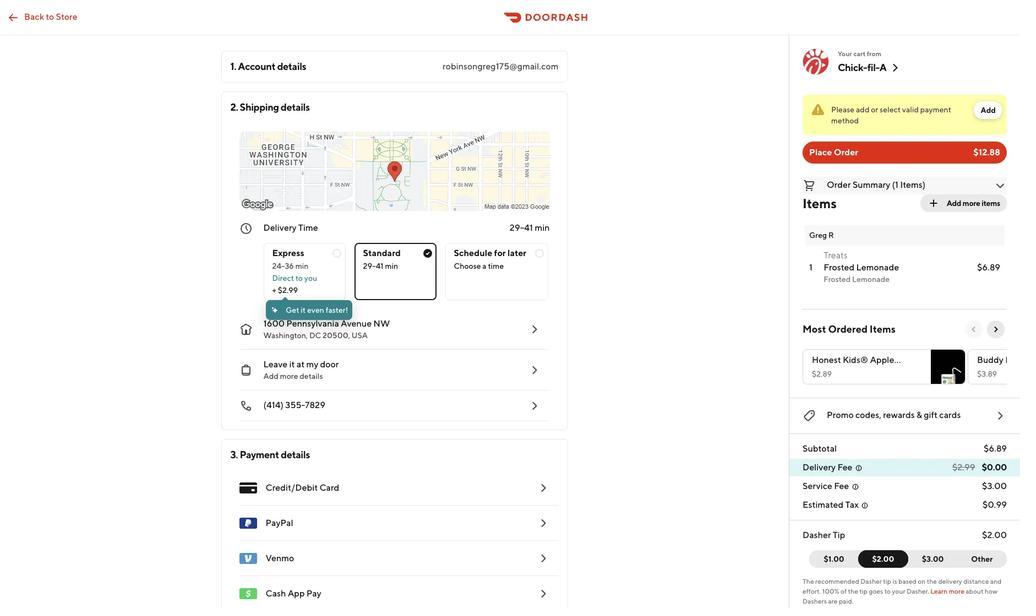 Task type: vqa. For each thing, say whether or not it's contained in the screenshot.
Snacks
no



Task type: describe. For each thing, give the bounding box(es) containing it.
method
[[832, 116, 859, 125]]

$2.00 button
[[859, 550, 909, 568]]

dc
[[310, 331, 321, 340]]

based
[[899, 577, 917, 586]]

get
[[286, 306, 299, 315]]

tip
[[833, 530, 846, 540]]

choose
[[454, 262, 481, 270]]

kids®
[[843, 355, 869, 365]]

of
[[841, 587, 847, 595]]

Other button
[[958, 550, 1008, 568]]

2. shipping
[[231, 101, 279, 113]]

0 vertical spatial items
[[803, 196, 837, 211]]

are
[[829, 597, 838, 605]]

cart
[[854, 50, 866, 58]]

$0.99
[[983, 500, 1008, 510]]

1 horizontal spatial $2.99
[[953, 462, 976, 473]]

0 vertical spatial the
[[927, 577, 938, 586]]

honest kids® apple juice $2.89
[[813, 355, 918, 378]]

0 horizontal spatial to
[[46, 11, 54, 22]]

3. payment details
[[231, 449, 310, 461]]

credit/debit card
[[266, 483, 340, 493]]

venmo
[[266, 553, 294, 564]]

recommended
[[816, 577, 860, 586]]

buddy frui $3.89
[[978, 355, 1021, 378]]

pay
[[307, 588, 322, 599]]

buddy
[[978, 355, 1004, 365]]

0 vertical spatial $3.00
[[983, 481, 1008, 491]]

1 vertical spatial lemonade
[[853, 275, 890, 284]]

learn more
[[931, 587, 965, 595]]

treats
[[824, 250, 848, 261]]

24–36 min direct to you + $2.99
[[272, 262, 317, 295]]

$2.00 inside button
[[873, 555, 895, 564]]

fee for delivery
[[838, 462, 853, 473]]

355-
[[285, 400, 305, 410]]

later
[[508, 248, 527, 258]]

it for at
[[289, 359, 295, 370]]

store
[[56, 11, 77, 22]]

2 frosted from the top
[[824, 275, 851, 284]]

direct
[[272, 274, 294, 283]]

$3.00 inside button
[[923, 555, 944, 564]]

cash app pay
[[266, 588, 322, 599]]

place
[[810, 147, 833, 158]]

dasher tip
[[803, 530, 846, 540]]

show menu image
[[239, 479, 257, 497]]

your cart from
[[838, 50, 882, 58]]

from
[[867, 50, 882, 58]]

promo codes, rewards & gift cards
[[827, 410, 961, 420]]

avenue
[[341, 318, 372, 329]]

my
[[307, 359, 319, 370]]

order summary (1 items) button
[[803, 177, 1008, 194]]

more for add
[[963, 199, 981, 208]]

(414) 355-7829
[[264, 400, 326, 410]]

is
[[893, 577, 898, 586]]

details inside leave it at my door add more details
[[300, 372, 323, 381]]

choose a time
[[454, 262, 504, 270]]

for
[[494, 248, 506, 258]]

standard
[[363, 248, 401, 258]]

3. payment
[[231, 449, 279, 461]]

1600
[[264, 318, 285, 329]]

time
[[488, 262, 504, 270]]

your
[[893, 587, 906, 595]]

you
[[304, 274, 317, 283]]

20500,
[[323, 331, 350, 340]]

chick-fil-a
[[838, 62, 887, 73]]

chick-
[[838, 62, 868, 73]]

$1.00
[[824, 555, 845, 564]]

estimated
[[803, 500, 844, 510]]

juice
[[897, 355, 918, 365]]

1 horizontal spatial 29–41
[[510, 223, 533, 233]]

add
[[857, 105, 870, 114]]

next button of carousel image
[[992, 325, 1001, 334]]

0 vertical spatial $6.89
[[978, 262, 1001, 273]]

most
[[803, 323, 827, 335]]

cards
[[940, 410, 961, 420]]

tax
[[846, 500, 859, 510]]

$1.00 button
[[810, 550, 866, 568]]

0 vertical spatial 29–41 min
[[510, 223, 550, 233]]

1 horizontal spatial min
[[385, 262, 398, 270]]

most ordered items
[[803, 323, 896, 335]]

add new payment method image
[[537, 587, 550, 600]]

greg
[[810, 231, 828, 240]]

goes
[[869, 587, 884, 595]]

learn
[[931, 587, 948, 595]]

details for 1. account details
[[277, 61, 306, 72]]

details for 3. payment details
[[281, 449, 310, 461]]

$2.99 inside 24–36 min direct to you + $2.99
[[278, 286, 298, 295]]

&
[[917, 410, 923, 420]]

faster!
[[326, 306, 348, 315]]

1 vertical spatial $6.89
[[984, 443, 1008, 454]]

1. account details
[[231, 61, 306, 72]]

other
[[972, 555, 993, 564]]

details for 2. shipping details
[[281, 101, 310, 113]]

delivery
[[939, 577, 963, 586]]

schedule
[[454, 248, 493, 258]]

leave it at my door add more details
[[264, 359, 339, 381]]

(414)
[[264, 400, 284, 410]]

1 vertical spatial tip
[[860, 587, 868, 595]]

honest
[[813, 355, 842, 365]]

place order
[[810, 147, 859, 158]]

fil-
[[868, 62, 880, 73]]



Task type: locate. For each thing, give the bounding box(es) containing it.
promo
[[827, 410, 854, 420]]

+
[[272, 286, 276, 295]]

even
[[307, 306, 324, 315]]

29–41 inside option group
[[363, 262, 384, 270]]

more down delivery
[[950, 587, 965, 595]]

tip left is on the bottom of the page
[[884, 577, 892, 586]]

add left items
[[947, 199, 962, 208]]

1 horizontal spatial $3.00
[[983, 481, 1008, 491]]

1 vertical spatial 29–41
[[363, 262, 384, 270]]

0 vertical spatial fee
[[838, 462, 853, 473]]

0 horizontal spatial items
[[803, 196, 837, 211]]

about how dashers are paid.
[[803, 587, 998, 605]]

1 vertical spatial add
[[947, 199, 962, 208]]

0 horizontal spatial dasher
[[803, 530, 832, 540]]

add for add
[[981, 106, 997, 115]]

or
[[872, 105, 879, 114]]

to left your
[[885, 587, 891, 595]]

back to store link
[[0, 6, 84, 28]]

items up greg
[[803, 196, 837, 211]]

menu containing credit/debit card
[[231, 470, 559, 608]]

delivery up express
[[264, 223, 297, 233]]

$0.00
[[983, 462, 1008, 473]]

1 horizontal spatial dasher
[[861, 577, 882, 586]]

add down leave
[[264, 372, 279, 381]]

option group containing express
[[264, 234, 550, 300]]

0 vertical spatial 29–41
[[510, 223, 533, 233]]

1 vertical spatial add new payment method image
[[537, 517, 550, 530]]

and
[[991, 577, 1002, 586]]

add for add more items
[[947, 199, 962, 208]]

add new payment method image
[[537, 481, 550, 495], [537, 517, 550, 530], [537, 552, 550, 565]]

1 vertical spatial $2.00
[[873, 555, 895, 564]]

2 add new payment method image from the top
[[537, 517, 550, 530]]

to left you
[[296, 274, 303, 283]]

$3.00 up on
[[923, 555, 944, 564]]

details up credit/debit
[[281, 449, 310, 461]]

select
[[880, 105, 901, 114]]

tip
[[884, 577, 892, 586], [860, 587, 868, 595]]

treats frosted lemonade frosted lemonade
[[824, 250, 900, 284]]

delivery
[[264, 223, 297, 233], [803, 462, 836, 473]]

back
[[24, 11, 44, 22]]

0 horizontal spatial 29–41 min
[[363, 262, 398, 270]]

summary
[[853, 180, 891, 190]]

2. shipping details
[[231, 101, 310, 113]]

more for learn
[[950, 587, 965, 595]]

to right back
[[46, 11, 54, 22]]

details right 1. account
[[277, 61, 306, 72]]

0 horizontal spatial 29–41
[[363, 262, 384, 270]]

add up "$12.88"
[[981, 106, 997, 115]]

add more items link
[[921, 194, 1008, 212]]

$2.99 left $0.00
[[953, 462, 976, 473]]

0 horizontal spatial $2.00
[[873, 555, 895, 564]]

the
[[927, 577, 938, 586], [849, 587, 859, 595]]

promo codes, rewards & gift cards button
[[803, 407, 1008, 425]]

1 vertical spatial to
[[296, 274, 303, 283]]

the
[[803, 577, 815, 586]]

lemonade
[[857, 262, 900, 273], [853, 275, 890, 284]]

details down my
[[300, 372, 323, 381]]

1 vertical spatial $2.99
[[953, 462, 976, 473]]

add inside leave it at my door add more details
[[264, 372, 279, 381]]

2 vertical spatial to
[[885, 587, 891, 595]]

$2.99 down direct
[[278, 286, 298, 295]]

fee for service
[[835, 481, 850, 491]]

back to store
[[24, 11, 77, 22]]

1 vertical spatial dasher
[[861, 577, 882, 586]]

0 horizontal spatial $3.00
[[923, 555, 944, 564]]

apple
[[871, 355, 895, 365]]

29–41 min down standard
[[363, 262, 398, 270]]

dasher inside the recommended dasher tip is based on the delivery distance and effort. 100% of the tip goes to your dasher.
[[861, 577, 882, 586]]

2 vertical spatial add
[[264, 372, 279, 381]]

1 horizontal spatial 29–41 min
[[510, 223, 550, 233]]

paypal
[[266, 518, 293, 528]]

0 horizontal spatial tip
[[860, 587, 868, 595]]

0 vertical spatial dasher
[[803, 530, 832, 540]]

dasher.
[[907, 587, 930, 595]]

door
[[320, 359, 339, 370]]

2 horizontal spatial to
[[885, 587, 891, 595]]

0 horizontal spatial min
[[296, 262, 309, 270]]

it inside leave it at my door add more details
[[289, 359, 295, 370]]

please add or select valid payment method
[[832, 105, 952, 125]]

1 vertical spatial frosted
[[824, 275, 851, 284]]

min
[[535, 223, 550, 233], [296, 262, 309, 270], [385, 262, 398, 270]]

greg r
[[810, 231, 834, 240]]

usa
[[352, 331, 368, 340]]

0 vertical spatial add new payment method image
[[537, 481, 550, 495]]

the right on
[[927, 577, 938, 586]]

nw
[[374, 318, 390, 329]]

learn more link
[[931, 587, 965, 595]]

1 vertical spatial more
[[280, 372, 298, 381]]

1 vertical spatial it
[[289, 359, 295, 370]]

29–41 down standard
[[363, 262, 384, 270]]

it left at
[[289, 359, 295, 370]]

a
[[880, 62, 887, 73]]

2 horizontal spatial add
[[981, 106, 997, 115]]

0 vertical spatial more
[[963, 199, 981, 208]]

100%
[[823, 587, 840, 595]]

robinsongreg175@gmail.com
[[443, 61, 559, 72]]

add button
[[975, 101, 1003, 119]]

29–41 min up later
[[510, 223, 550, 233]]

details right 2. shipping
[[281, 101, 310, 113]]

add inside add button
[[981, 106, 997, 115]]

0 horizontal spatial delivery
[[264, 223, 297, 233]]

delivery for delivery
[[803, 462, 836, 473]]

1 horizontal spatial tip
[[884, 577, 892, 586]]

$2.00
[[983, 530, 1008, 540], [873, 555, 895, 564]]

$2.89
[[813, 370, 832, 378]]

1 vertical spatial delivery
[[803, 462, 836, 473]]

1 vertical spatial the
[[849, 587, 859, 595]]

add new payment method image for paypal
[[537, 517, 550, 530]]

cash
[[266, 588, 286, 599]]

1 horizontal spatial add
[[947, 199, 962, 208]]

tip amount option group
[[810, 550, 1008, 568]]

1 horizontal spatial to
[[296, 274, 303, 283]]

1 horizontal spatial it
[[301, 306, 306, 315]]

order summary (1 items)
[[827, 180, 926, 190]]

1 vertical spatial fee
[[835, 481, 850, 491]]

to
[[46, 11, 54, 22], [296, 274, 303, 283], [885, 587, 891, 595]]

frosted
[[824, 262, 855, 273], [824, 275, 851, 284]]

$6.89
[[978, 262, 1001, 273], [984, 443, 1008, 454]]

min inside 24–36 min direct to you + $2.99
[[296, 262, 309, 270]]

dasher up goes
[[861, 577, 882, 586]]

1 add new payment method image from the top
[[537, 481, 550, 495]]

add inside add more items link
[[947, 199, 962, 208]]

items)
[[901, 180, 926, 190]]

codes,
[[856, 410, 882, 420]]

frui
[[1006, 355, 1021, 365]]

tip left goes
[[860, 587, 868, 595]]

1 vertical spatial order
[[827, 180, 851, 190]]

status
[[803, 95, 1008, 135]]

add more items
[[947, 199, 1001, 208]]

0 vertical spatial add
[[981, 106, 997, 115]]

items up apple
[[870, 323, 896, 335]]

0 vertical spatial to
[[46, 11, 54, 22]]

3 add new payment method image from the top
[[537, 552, 550, 565]]

r
[[829, 231, 834, 240]]

1600 pennsylvania avenue nw washington,  dc 20500,  usa
[[264, 318, 390, 340]]

add new payment method image for credit/debit card
[[537, 481, 550, 495]]

$3.00 down $0.00
[[983, 481, 1008, 491]]

0 horizontal spatial $2.99
[[278, 286, 298, 295]]

get it even faster! tooltip
[[266, 297, 353, 320]]

0 vertical spatial $2.99
[[278, 286, 298, 295]]

1 horizontal spatial delivery
[[803, 462, 836, 473]]

it for even
[[301, 306, 306, 315]]

24–36
[[272, 262, 294, 270]]

schedule for later
[[454, 248, 527, 258]]

please
[[832, 105, 855, 114]]

option group
[[264, 234, 550, 300]]

$3.00 button
[[902, 550, 958, 568]]

delivery for delivery time
[[264, 223, 297, 233]]

at
[[297, 359, 305, 370]]

0 horizontal spatial add
[[264, 372, 279, 381]]

menu
[[231, 470, 559, 608]]

2 vertical spatial add new payment method image
[[537, 552, 550, 565]]

1 frosted from the top
[[824, 262, 855, 273]]

previous button of carousel image
[[970, 325, 979, 334]]

$12.88
[[974, 147, 1001, 158]]

0 vertical spatial order
[[834, 147, 859, 158]]

a
[[483, 262, 487, 270]]

2 vertical spatial more
[[950, 587, 965, 595]]

about
[[966, 587, 984, 595]]

0 vertical spatial delivery
[[264, 223, 297, 233]]

more down at
[[280, 372, 298, 381]]

add new payment method image for venmo
[[537, 552, 550, 565]]

card
[[320, 483, 340, 493]]

0 vertical spatial lemonade
[[857, 262, 900, 273]]

0 horizontal spatial the
[[849, 587, 859, 595]]

1 vertical spatial $3.00
[[923, 555, 944, 564]]

chick-fil-a link
[[838, 61, 903, 74]]

1 vertical spatial 29–41 min
[[363, 262, 398, 270]]

it right get
[[301, 306, 306, 315]]

delivery down "subtotal" on the right bottom of the page
[[803, 462, 836, 473]]

credit/debit
[[266, 483, 318, 493]]

app
[[288, 588, 305, 599]]

dashers
[[803, 597, 827, 605]]

1 horizontal spatial $2.00
[[983, 530, 1008, 540]]

1 horizontal spatial items
[[870, 323, 896, 335]]

order right place on the right top of page
[[834, 147, 859, 158]]

None radio
[[264, 243, 346, 300], [354, 243, 437, 300], [445, 243, 549, 300], [264, 243, 346, 300], [354, 243, 437, 300], [445, 243, 549, 300]]

dasher left tip
[[803, 530, 832, 540]]

service
[[803, 481, 833, 491]]

29–41 up later
[[510, 223, 533, 233]]

to inside the recommended dasher tip is based on the delivery distance and effort. 100% of the tip goes to your dasher.
[[885, 587, 891, 595]]

0 vertical spatial it
[[301, 306, 306, 315]]

order inside button
[[827, 180, 851, 190]]

0 vertical spatial tip
[[884, 577, 892, 586]]

7829
[[305, 400, 326, 410]]

fee
[[838, 462, 853, 473], [835, 481, 850, 491]]

order left summary
[[827, 180, 851, 190]]

the right of
[[849, 587, 859, 595]]

more left items
[[963, 199, 981, 208]]

2 horizontal spatial min
[[535, 223, 550, 233]]

$2.00 up is on the bottom of the page
[[873, 555, 895, 564]]

more inside leave it at my door add more details
[[280, 372, 298, 381]]

payment
[[921, 105, 952, 114]]

1 horizontal spatial the
[[927, 577, 938, 586]]

0 vertical spatial frosted
[[824, 262, 855, 273]]

$2.99
[[278, 286, 298, 295], [953, 462, 976, 473]]

pennsylvania
[[287, 318, 339, 329]]

valid
[[903, 105, 919, 114]]

washington,
[[264, 331, 308, 340]]

0 vertical spatial $2.00
[[983, 530, 1008, 540]]

to inside 24–36 min direct to you + $2.99
[[296, 274, 303, 283]]

rewards
[[884, 410, 915, 420]]

status containing please add or select valid payment method
[[803, 95, 1008, 135]]

effort.
[[803, 587, 822, 595]]

items
[[803, 196, 837, 211], [870, 323, 896, 335]]

29–41 min inside option group
[[363, 262, 398, 270]]

1 vertical spatial items
[[870, 323, 896, 335]]

how
[[985, 587, 998, 595]]

$2.00 up other button
[[983, 530, 1008, 540]]

leave
[[264, 359, 288, 370]]

it inside tooltip
[[301, 306, 306, 315]]

your
[[838, 50, 853, 58]]

0 horizontal spatial it
[[289, 359, 295, 370]]



